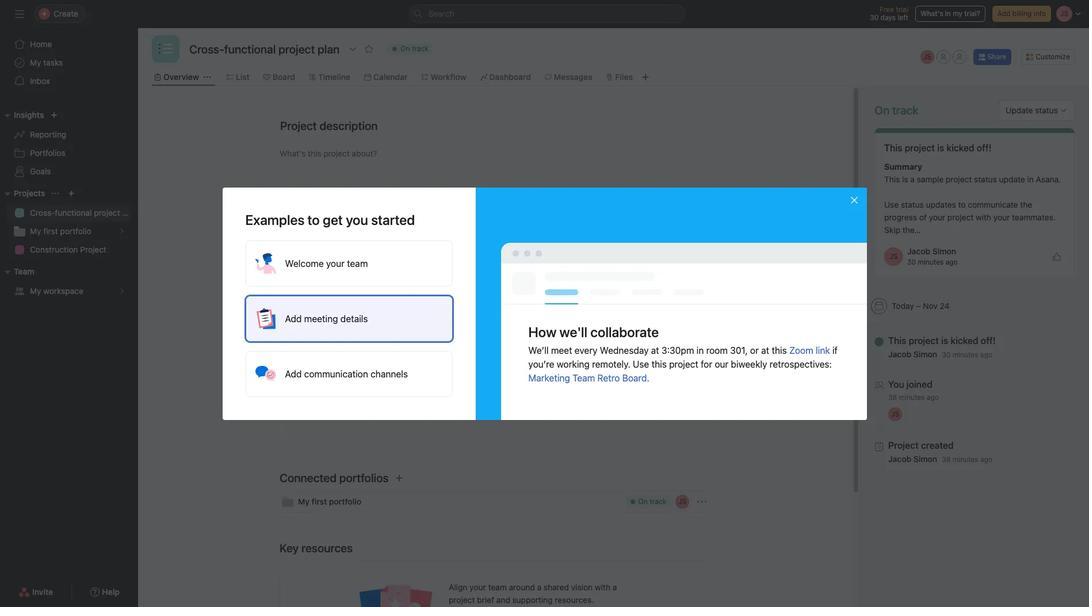 Task type: vqa. For each thing, say whether or not it's contained in the screenshot.
Ensure
no



Task type: describe. For each thing, give the bounding box(es) containing it.
how
[[529, 324, 557, 340]]

board link
[[264, 71, 295, 83]]

add goal button
[[449, 402, 500, 423]]

meet
[[551, 345, 573, 355]]

or inside connect or create a goal to link this project to a larger purpose.
[[483, 371, 490, 381]]

insights button
[[0, 108, 44, 122]]

this inside 'if you're working remotely. use this project for our biweekly retrospectives: marketing team retro board.'
[[652, 359, 667, 369]]

project created
[[889, 440, 954, 451]]

messages
[[554, 72, 593, 82]]

3:30pm
[[662, 345, 695, 355]]

ago inside jacob simon 30 minutes ago
[[946, 258, 958, 267]]

days
[[881, 13, 896, 22]]

search
[[429, 9, 454, 18]]

js down what's
[[924, 52, 932, 61]]

plan
[[122, 208, 138, 218]]

1 horizontal spatial first
[[312, 497, 327, 507]]

update
[[1000, 174, 1026, 184]]

trial?
[[965, 9, 981, 18]]

team inside 'if you're working remotely. use this project for our biweekly retrospectives: marketing team retro board.'
[[573, 373, 595, 383]]

link inside connect or create a goal to link this project to a larger purpose.
[[552, 371, 565, 381]]

around
[[509, 583, 535, 592]]

purpose.
[[473, 384, 506, 394]]

is for kicked off!
[[938, 143, 945, 153]]

construction project
[[30, 245, 107, 254]]

project inside the use status updates to communicate the progress of your project with your teammates. skip the…
[[948, 212, 974, 222]]

we'll collaborate
[[560, 324, 659, 340]]

project inside this project is kicked off! jacob simon 30 minutes ago
[[909, 336, 940, 346]]

1 horizontal spatial status
[[975, 174, 998, 184]]

this is a sample project status update in asana.
[[885, 174, 1062, 184]]

reporting link
[[7, 126, 131, 144]]

you joined button
[[889, 379, 939, 390]]

example text for how we'll collaborate section image
[[501, 243, 867, 420]]

add for add billing info
[[998, 9, 1011, 18]]

simon inside jacob simon 30 minutes ago
[[933, 246, 957, 256]]

add for add goal
[[463, 408, 479, 417]]

key resources
[[280, 542, 353, 555]]

js down you
[[892, 410, 900, 419]]

if
[[833, 345, 838, 355]]

free
[[880, 5, 895, 14]]

your down communicate
[[994, 212, 1011, 222]]

add for add communication channels
[[285, 369, 302, 379]]

teammates.
[[1013, 212, 1056, 222]]

latest status update element
[[875, 128, 1075, 277]]

38 inside project created jacob simon 38 minutes ago
[[943, 455, 951, 464]]

inbox
[[30, 76, 50, 86]]

use inside 'if you're working remotely. use this project for our biweekly retrospectives: marketing team retro board.'
[[633, 359, 650, 369]]

shared
[[544, 583, 569, 592]]

home
[[30, 39, 52, 49]]

search list box
[[409, 5, 685, 23]]

communicate
[[969, 200, 1019, 210]]

a right the create
[[518, 371, 523, 381]]

projects button
[[0, 187, 45, 200]]

my for my workspace link
[[30, 286, 41, 296]]

you joined 38 minutes ago
[[889, 379, 939, 402]]

info
[[1034, 9, 1047, 18]]

brief
[[477, 595, 494, 605]]

supporting
[[513, 595, 553, 605]]

we'll meet every wednesday at 3:30pm in room 301, or at this zoom link
[[529, 345, 831, 355]]

biweekly
[[731, 359, 768, 369]]

team button
[[0, 265, 34, 279]]

your down updates
[[929, 212, 946, 222]]

my workspace
[[30, 286, 83, 296]]

to inside the use status updates to communicate the progress of your project with your teammates. skip the…
[[959, 200, 966, 210]]

a right retro
[[621, 371, 625, 381]]

project inside 'if you're working remotely. use this project for our biweekly retrospectives: marketing team retro board.'
[[670, 359, 699, 369]]

my first portfolio link
[[7, 222, 131, 241]]

add to portfolio image
[[395, 474, 404, 483]]

we'll
[[529, 345, 549, 355]]

list link
[[227, 71, 250, 83]]

what's in my trial? button
[[916, 6, 986, 22]]

cross-functional project plan
[[30, 208, 138, 218]]

add for add meeting details
[[285, 313, 302, 324]]

projects element
[[0, 183, 138, 261]]

minutes inside jacob simon 30 minutes ago
[[919, 258, 944, 267]]

dashboard link
[[480, 71, 531, 83]]

asana.
[[1037, 174, 1062, 184]]

30 for jacob
[[908, 258, 917, 267]]

jacob inside this project is kicked off! jacob simon 30 minutes ago
[[889, 349, 912, 359]]

project up summary in the right of the page
[[905, 143, 936, 153]]

board
[[273, 72, 295, 82]]

joined
[[907, 379, 933, 390]]

to left get
[[308, 212, 320, 228]]

301,
[[731, 345, 748, 355]]

board.
[[623, 373, 650, 383]]

left
[[898, 13, 909, 22]]

align
[[449, 583, 468, 592]]

goals link
[[7, 162, 131, 181]]

on
[[639, 497, 648, 506]]

to down "you're"
[[543, 371, 550, 381]]

kicked
[[951, 336, 979, 346]]

this for this is a sample project status update in asana.
[[885, 174, 901, 184]]

free trial 30 days left
[[871, 5, 909, 22]]

workspace
[[43, 286, 83, 296]]

ago inside you joined 38 minutes ago
[[927, 393, 939, 402]]

functional
[[55, 208, 92, 218]]

my first portfolio inside projects element
[[30, 226, 91, 236]]

add goal
[[463, 408, 497, 417]]

to down remotely. at the right of the page
[[611, 371, 619, 381]]

summary
[[885, 162, 923, 172]]

wednesday
[[600, 345, 649, 355]]

a right vision
[[613, 583, 617, 592]]

team inside dropdown button
[[14, 267, 34, 276]]

workflow link
[[422, 71, 467, 83]]

our
[[715, 359, 729, 369]]

calendar
[[374, 72, 408, 82]]

projects
[[14, 188, 45, 198]]

close image
[[850, 195, 859, 205]]

home link
[[7, 35, 131, 54]]

teams element
[[0, 261, 138, 303]]

add meeting details
[[285, 313, 368, 324]]

1 vertical spatial portfolio
[[329, 497, 362, 507]]

add communication channels
[[285, 369, 408, 379]]

construction project link
[[7, 241, 131, 259]]

every
[[575, 345, 598, 355]]

project
[[80, 245, 107, 254]]

minutes inside you joined 38 minutes ago
[[900, 393, 925, 402]]

connected goals
[[280, 331, 367, 344]]

this inside connect or create a goal to link this project to a larger purpose.
[[567, 371, 581, 381]]

cross-
[[30, 208, 55, 218]]

hide sidebar image
[[15, 9, 24, 18]]

30 for free
[[871, 13, 879, 22]]

first inside projects element
[[43, 226, 58, 236]]

workflow
[[431, 72, 467, 82]]

1 at from the left
[[652, 345, 660, 355]]

38 inside you joined 38 minutes ago
[[889, 393, 898, 402]]

minutes inside this project is kicked off! jacob simon 30 minutes ago
[[953, 351, 979, 359]]

timeline link
[[309, 71, 351, 83]]

communication
[[304, 369, 368, 379]]

simon inside this project is kicked off! jacob simon 30 minutes ago
[[914, 349, 938, 359]]

connected portfolios
[[280, 472, 389, 485]]

marketing
[[529, 373, 570, 383]]



Task type: locate. For each thing, give the bounding box(es) containing it.
0 horizontal spatial goal
[[481, 408, 497, 417]]

minutes
[[919, 258, 944, 267], [953, 351, 979, 359], [900, 393, 925, 402], [953, 455, 979, 464]]

your inside 'align your team around a shared vision with a project brief and supporting resources.'
[[470, 583, 486, 592]]

if you're working remotely. use this project for our biweekly retrospectives: marketing team retro board.
[[529, 345, 838, 383]]

30 left days
[[871, 13, 879, 22]]

jacob simon link down the…
[[908, 246, 957, 256]]

0 vertical spatial link
[[816, 345, 831, 355]]

is
[[938, 143, 945, 153], [903, 174, 909, 184], [942, 336, 949, 346]]

0 vertical spatial 30
[[871, 13, 879, 22]]

insights
[[14, 110, 44, 120]]

1 horizontal spatial link
[[816, 345, 831, 355]]

goal inside connect or create a goal to link this project to a larger purpose.
[[525, 371, 541, 381]]

at left "3:30pm"
[[652, 345, 660, 355]]

1 vertical spatial status
[[902, 200, 924, 210]]

0 vertical spatial js button
[[921, 50, 935, 64]]

search button
[[409, 5, 685, 23]]

ago inside this project is kicked off! jacob simon 30 minutes ago
[[981, 351, 993, 359]]

1 vertical spatial js button
[[676, 495, 690, 509]]

0 horizontal spatial team
[[347, 258, 368, 269]]

1 horizontal spatial team
[[573, 373, 595, 383]]

1 horizontal spatial with
[[976, 212, 992, 222]]

messages link
[[545, 71, 593, 83]]

0 vertical spatial jacob
[[908, 246, 931, 256]]

what's
[[921, 9, 944, 18]]

project inside connect or create a goal to link this project to a larger purpose.
[[583, 371, 609, 381]]

0 vertical spatial status
[[975, 174, 998, 184]]

30 inside this project is kicked off! jacob simon 30 minutes ago
[[943, 351, 951, 359]]

on track
[[639, 497, 667, 506]]

0 vertical spatial in
[[946, 9, 952, 18]]

this project is kicked off!
[[885, 143, 992, 153]]

1 vertical spatial this
[[652, 359, 667, 369]]

jacob down project created
[[889, 454, 912, 464]]

inbox link
[[7, 72, 131, 90]]

align your team around a shared vision with a project brief and supporting resources.
[[449, 583, 617, 605]]

0 vertical spatial this
[[885, 143, 903, 153]]

1 horizontal spatial team
[[488, 583, 507, 592]]

in
[[946, 9, 952, 18], [1028, 174, 1034, 184], [697, 345, 704, 355]]

trial
[[897, 5, 909, 14]]

zoom
[[790, 345, 814, 355]]

js right track
[[679, 497, 687, 506]]

30 down the this project is kicked off! button on the right of the page
[[943, 351, 951, 359]]

jacob
[[908, 246, 931, 256], [889, 349, 912, 359], [889, 454, 912, 464]]

is left kicked off!
[[938, 143, 945, 153]]

for
[[701, 359, 713, 369]]

2 vertical spatial jacob simon link
[[889, 454, 938, 464]]

my first portfolio down connected portfolios
[[298, 497, 362, 507]]

of
[[920, 212, 927, 222]]

js down skip
[[890, 252, 898, 261]]

0 vertical spatial goal
[[525, 371, 541, 381]]

team down "working" at the right bottom of the page
[[573, 373, 595, 383]]

1 vertical spatial team
[[573, 373, 595, 383]]

my down "team" dropdown button
[[30, 286, 41, 296]]

0 vertical spatial portfolio
[[60, 226, 91, 236]]

details
[[341, 313, 368, 324]]

goals
[[30, 166, 51, 176]]

minutes down kicked
[[953, 351, 979, 359]]

what's in my trial?
[[921, 9, 981, 18]]

or up biweekly on the right of the page
[[751, 345, 759, 355]]

first up construction
[[43, 226, 58, 236]]

sample
[[918, 174, 944, 184]]

your up brief
[[470, 583, 486, 592]]

jacob inside project created jacob simon 38 minutes ago
[[889, 454, 912, 464]]

with down communicate
[[976, 212, 992, 222]]

0 horizontal spatial in
[[697, 345, 704, 355]]

jacob down the…
[[908, 246, 931, 256]]

0 horizontal spatial use
[[633, 359, 650, 369]]

0 vertical spatial team
[[347, 258, 368, 269]]

project down remotely. at the right of the page
[[583, 371, 609, 381]]

team for key resources
[[488, 583, 507, 592]]

timeline
[[318, 72, 351, 82]]

2 horizontal spatial this
[[772, 345, 787, 355]]

calendar link
[[364, 71, 408, 83]]

retro
[[598, 373, 620, 383]]

to
[[959, 200, 966, 210], [308, 212, 320, 228], [543, 371, 550, 381], [611, 371, 619, 381]]

1 vertical spatial is
[[903, 174, 909, 184]]

my left tasks
[[30, 58, 41, 67]]

my inside my workspace link
[[30, 286, 41, 296]]

js
[[924, 52, 932, 61], [890, 252, 898, 261], [892, 410, 900, 419], [679, 497, 687, 506]]

jacob simon link inside latest status update element
[[908, 246, 957, 256]]

portfolio down cross-functional project plan link
[[60, 226, 91, 236]]

this up you
[[889, 336, 907, 346]]

connect or create a goal to link this project to a larger purpose.
[[449, 371, 625, 394]]

1 horizontal spatial at
[[762, 345, 770, 355]]

js button down what's
[[921, 50, 935, 64]]

1 horizontal spatial js button
[[921, 50, 935, 64]]

project down align
[[449, 595, 475, 605]]

0 vertical spatial simon
[[933, 246, 957, 256]]

list image
[[159, 42, 173, 56]]

jacob inside jacob simon 30 minutes ago
[[908, 246, 931, 256]]

2 vertical spatial simon
[[914, 454, 938, 464]]

my inside my first portfolio link
[[30, 226, 41, 236]]

project roles
[[280, 250, 344, 264]]

jacob simon link down project created
[[889, 454, 938, 464]]

list
[[236, 72, 250, 82]]

welcome your team
[[285, 258, 368, 269]]

my for 'my tasks' link
[[30, 58, 41, 67]]

goal down purpose.
[[481, 408, 497, 417]]

the
[[1021, 200, 1033, 210]]

or up purpose.
[[483, 371, 490, 381]]

examples to get you started
[[246, 212, 415, 228]]

2 horizontal spatial in
[[1028, 174, 1034, 184]]

add down larger
[[463, 408, 479, 417]]

None text field
[[187, 39, 343, 59]]

2 vertical spatial is
[[942, 336, 949, 346]]

1 vertical spatial or
[[483, 371, 490, 381]]

1 vertical spatial this
[[885, 174, 901, 184]]

1 vertical spatial first
[[312, 497, 327, 507]]

0 vertical spatial use
[[885, 200, 899, 210]]

status up 'of'
[[902, 200, 924, 210]]

team inside 'align your team around a shared vision with a project brief and supporting resources.'
[[488, 583, 507, 592]]

with inside the use status updates to communicate the progress of your project with your teammates. skip the…
[[976, 212, 992, 222]]

project down updates
[[948, 212, 974, 222]]

0 vertical spatial first
[[43, 226, 58, 236]]

goal down "you're"
[[525, 371, 541, 381]]

in left asana.
[[1028, 174, 1034, 184]]

status inside the use status updates to communicate the progress of your project with your teammates. skip the…
[[902, 200, 924, 210]]

2 vertical spatial 30
[[943, 351, 951, 359]]

this for this project is kicked off!
[[885, 143, 903, 153]]

add to starred image
[[365, 44, 374, 54]]

2 vertical spatial in
[[697, 345, 704, 355]]

portfolio inside projects element
[[60, 226, 91, 236]]

a up 'supporting'
[[537, 583, 542, 592]]

updates
[[927, 200, 957, 210]]

1 horizontal spatial use
[[885, 200, 899, 210]]

my for my first portfolio link
[[30, 226, 41, 236]]

project inside 'align your team around a shared vision with a project brief and supporting resources.'
[[449, 595, 475, 605]]

create
[[493, 371, 516, 381]]

you
[[889, 379, 905, 390]]

0 vertical spatial my first portfolio
[[30, 226, 91, 236]]

in left my
[[946, 9, 952, 18]]

team right project roles
[[347, 258, 368, 269]]

add inside add billing info button
[[998, 9, 1011, 18]]

in up for
[[697, 345, 704, 355]]

project left 'plan'
[[94, 208, 120, 218]]

first
[[43, 226, 58, 236], [312, 497, 327, 507]]

you started
[[346, 212, 415, 228]]

0 horizontal spatial 30
[[871, 13, 879, 22]]

1 vertical spatial simon
[[914, 349, 938, 359]]

my down connected portfolios
[[298, 497, 310, 507]]

1 vertical spatial team
[[488, 583, 507, 592]]

0 vertical spatial with
[[976, 212, 992, 222]]

this project is kicked off! jacob simon 30 minutes ago
[[889, 336, 996, 359]]

minutes down project created
[[953, 455, 979, 464]]

jacob simon link up you joined "button"
[[889, 349, 938, 359]]

30 inside jacob simon 30 minutes ago
[[908, 258, 917, 267]]

add left 'meeting'
[[285, 313, 302, 324]]

2 vertical spatial this
[[889, 336, 907, 346]]

my down cross-
[[30, 226, 41, 236]]

ago inside project created jacob simon 38 minutes ago
[[981, 455, 993, 464]]

is left kicked
[[942, 336, 949, 346]]

0 horizontal spatial my first portfolio
[[30, 226, 91, 236]]

1 vertical spatial goal
[[481, 408, 497, 417]]

construction
[[30, 245, 78, 254]]

welcome
[[285, 258, 324, 269]]

use status updates to communicate the progress of your project with your teammates. skip the…
[[885, 200, 1059, 235]]

0 horizontal spatial this
[[567, 371, 581, 381]]

portfolios link
[[7, 144, 131, 162]]

is down summary in the right of the page
[[903, 174, 909, 184]]

2 vertical spatial this
[[567, 371, 581, 381]]

project right sample
[[946, 174, 973, 184]]

0 horizontal spatial first
[[43, 226, 58, 236]]

your right welcome
[[326, 258, 345, 269]]

is for kicked
[[942, 336, 949, 346]]

0 vertical spatial team
[[14, 267, 34, 276]]

team
[[14, 267, 34, 276], [573, 373, 595, 383]]

1 vertical spatial in
[[1028, 174, 1034, 184]]

38 down you
[[889, 393, 898, 402]]

in inside latest status update element
[[1028, 174, 1034, 184]]

1 vertical spatial my first portfolio
[[298, 497, 362, 507]]

status up communicate
[[975, 174, 998, 184]]

add left billing
[[998, 9, 1011, 18]]

insights element
[[0, 105, 138, 183]]

0 vertical spatial this
[[772, 345, 787, 355]]

my first portfolio up construction
[[30, 226, 91, 236]]

minutes down the…
[[919, 258, 944, 267]]

room
[[707, 345, 728, 355]]

this
[[772, 345, 787, 355], [652, 359, 667, 369], [567, 371, 581, 381]]

project down we'll meet every wednesday at 3:30pm in room 301, or at this zoom link
[[670, 359, 699, 369]]

0 horizontal spatial js button
[[676, 495, 690, 509]]

use
[[885, 200, 899, 210], [633, 359, 650, 369]]

this down "working" at the right bottom of the page
[[567, 371, 581, 381]]

to right updates
[[959, 200, 966, 210]]

with inside 'align your team around a shared vision with a project brief and supporting resources.'
[[595, 583, 611, 592]]

remotely.
[[592, 359, 631, 369]]

project created jacob simon 38 minutes ago
[[889, 440, 993, 464]]

with right vision
[[595, 583, 611, 592]]

0 horizontal spatial at
[[652, 345, 660, 355]]

add left communication
[[285, 369, 302, 379]]

team up and
[[488, 583, 507, 592]]

my tasks
[[30, 58, 63, 67]]

in inside what's in my trial? button
[[946, 9, 952, 18]]

simon inside project created jacob simon 38 minutes ago
[[914, 454, 938, 464]]

js inside latest status update element
[[890, 252, 898, 261]]

0 vertical spatial or
[[751, 345, 759, 355]]

use inside the use status updates to communicate the progress of your project with your teammates. skip the…
[[885, 200, 899, 210]]

1 vertical spatial with
[[595, 583, 611, 592]]

portfolio down connected portfolios
[[329, 497, 362, 507]]

38 down project created
[[943, 455, 951, 464]]

share
[[988, 52, 1007, 61]]

project left kicked
[[909, 336, 940, 346]]

1 vertical spatial 38
[[943, 455, 951, 464]]

2 horizontal spatial 30
[[943, 351, 951, 359]]

global element
[[0, 28, 138, 97]]

1 horizontal spatial in
[[946, 9, 952, 18]]

jacob simon link for project created
[[889, 454, 938, 464]]

0 likes. click to like this task image
[[1053, 252, 1062, 261]]

my
[[30, 58, 41, 67], [30, 226, 41, 236], [30, 286, 41, 296], [298, 497, 310, 507]]

0 vertical spatial is
[[938, 143, 945, 153]]

simon
[[933, 246, 957, 256], [914, 349, 938, 359], [914, 454, 938, 464]]

30 inside free trial 30 days left
[[871, 13, 879, 22]]

cross-functional project plan link
[[7, 204, 138, 222]]

simon down the use status updates to communicate the progress of your project with your teammates. skip the…
[[933, 246, 957, 256]]

1 horizontal spatial my first portfolio
[[298, 497, 362, 507]]

status
[[975, 174, 998, 184], [902, 200, 924, 210]]

this down summary in the right of the page
[[885, 174, 901, 184]]

link left if
[[816, 345, 831, 355]]

minutes inside project created jacob simon 38 minutes ago
[[953, 455, 979, 464]]

add
[[998, 9, 1011, 18], [285, 313, 302, 324], [285, 369, 302, 379], [463, 408, 479, 417]]

30 down the…
[[908, 258, 917, 267]]

team
[[347, 258, 368, 269], [488, 583, 507, 592]]

jacob simon link for this
[[889, 349, 938, 359]]

reporting
[[30, 130, 66, 139]]

1 horizontal spatial 38
[[943, 455, 951, 464]]

0 horizontal spatial with
[[595, 583, 611, 592]]

this inside this project is kicked off! jacob simon 30 minutes ago
[[889, 336, 907, 346]]

simon down project created
[[914, 454, 938, 464]]

you're
[[529, 359, 555, 369]]

1 vertical spatial jacob
[[889, 349, 912, 359]]

this down "3:30pm"
[[652, 359, 667, 369]]

and
[[497, 595, 510, 605]]

add billing info
[[998, 9, 1047, 18]]

0 horizontal spatial portfolio
[[60, 226, 91, 236]]

project
[[905, 143, 936, 153], [946, 174, 973, 184], [94, 208, 120, 218], [948, 212, 974, 222], [909, 336, 940, 346], [670, 359, 699, 369], [583, 371, 609, 381], [449, 595, 475, 605]]

0 horizontal spatial or
[[483, 371, 490, 381]]

2 at from the left
[[762, 345, 770, 355]]

1 horizontal spatial or
[[751, 345, 759, 355]]

1 horizontal spatial this
[[652, 359, 667, 369]]

a down summary in the right of the page
[[911, 174, 915, 184]]

1 vertical spatial jacob simon link
[[889, 349, 938, 359]]

first down connected portfolios
[[312, 497, 327, 507]]

retrospectives:
[[770, 359, 832, 369]]

minutes down you joined "button"
[[900, 393, 925, 402]]

or
[[751, 345, 759, 355], [483, 371, 490, 381]]

jacob simon 30 minutes ago
[[908, 246, 958, 267]]

0 horizontal spatial status
[[902, 200, 924, 210]]

add inside add goal button
[[463, 408, 479, 417]]

use up progress
[[885, 200, 899, 210]]

0 horizontal spatial 38
[[889, 393, 898, 402]]

0 horizontal spatial link
[[552, 371, 565, 381]]

0 horizontal spatial team
[[14, 267, 34, 276]]

link down "working" at the right bottom of the page
[[552, 371, 565, 381]]

0 vertical spatial 38
[[889, 393, 898, 402]]

is inside this project is kicked off! jacob simon 30 minutes ago
[[942, 336, 949, 346]]

at up biweekly on the right of the page
[[762, 345, 770, 355]]

channels
[[371, 369, 408, 379]]

1 horizontal spatial 30
[[908, 258, 917, 267]]

simon down the this project is kicked off! button on the right of the page
[[914, 349, 938, 359]]

my inside 'my tasks' link
[[30, 58, 41, 67]]

this up summary in the right of the page
[[885, 143, 903, 153]]

team for examples to get you started
[[347, 258, 368, 269]]

jacob up you
[[889, 349, 912, 359]]

2 vertical spatial jacob
[[889, 454, 912, 464]]

team down construction
[[14, 267, 34, 276]]

link
[[816, 345, 831, 355], [552, 371, 565, 381]]

portfolios
[[30, 148, 65, 158]]

1 horizontal spatial goal
[[525, 371, 541, 381]]

this left zoom
[[772, 345, 787, 355]]

Project description title text field
[[273, 114, 381, 138]]

1 vertical spatial use
[[633, 359, 650, 369]]

goal inside button
[[481, 408, 497, 417]]

skip
[[885, 225, 901, 235]]

1 horizontal spatial portfolio
[[329, 497, 362, 507]]

my
[[953, 9, 963, 18]]

my tasks link
[[7, 54, 131, 72]]

a inside latest status update element
[[911, 174, 915, 184]]

1 vertical spatial link
[[552, 371, 565, 381]]

progress
[[885, 212, 918, 222]]

0 vertical spatial jacob simon link
[[908, 246, 957, 256]]

1 vertical spatial 30
[[908, 258, 917, 267]]

working
[[557, 359, 590, 369]]

off!
[[981, 336, 996, 346]]

js button right track
[[676, 495, 690, 509]]

use up board.
[[633, 359, 650, 369]]



